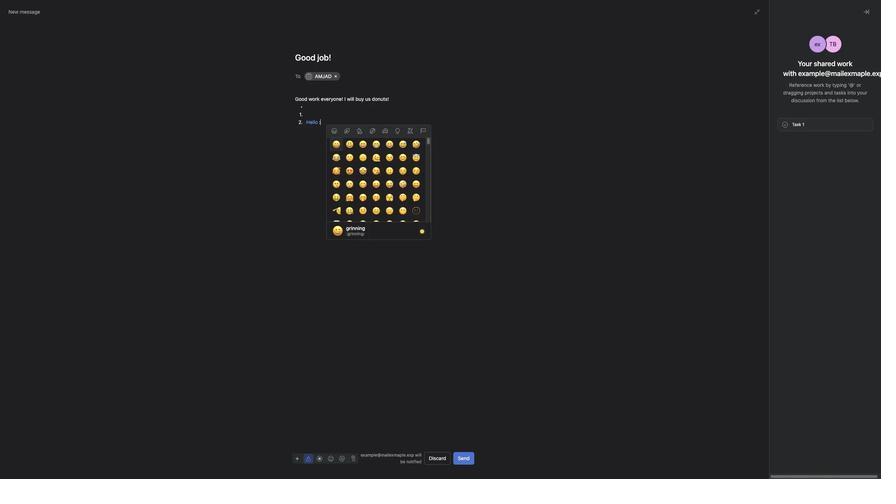 Task type: describe. For each thing, give the bounding box(es) containing it.
align
[[385, 216, 396, 222]]

😀 image
[[332, 140, 340, 148]]

record a video image
[[317, 456, 322, 461]]

will inside edit message draft document
[[347, 96, 354, 102]]

thing
[[800, 104, 812, 110]]

:grinning:
[[346, 231, 365, 236]]

example@mailexmaple.exp inside you and example@mailexmaple.exp joined 8 minutes ago
[[781, 245, 852, 252]]

grinning :grinning:
[[346, 225, 365, 236]]

first update tyler black
[[759, 219, 790, 233]]

align your team around a shared vision with a project brief and supporting resources.
[[385, 216, 487, 230]]

🙃 image
[[359, 153, 367, 162]]

discard
[[429, 455, 446, 461]]

hello link
[[306, 119, 318, 125]]

resources.
[[450, 224, 473, 230]]

you and example@mailexmaple.exp joined 8 minutes ago
[[759, 245, 869, 259]]

everyone!
[[321, 96, 343, 102]]

send for send
[[458, 455, 470, 461]]

work for good work everyone! i will buy us donuts!
[[309, 96, 320, 102]]

😁 image
[[372, 140, 380, 148]]

to
[[295, 73, 300, 79]]

tyler inside project created tyler black
[[759, 291, 771, 297]]

reference
[[790, 82, 812, 88]]

just
[[771, 124, 779, 129]]

us
[[365, 96, 371, 102]]

8
[[759, 254, 762, 259]]

😘 image
[[372, 167, 380, 175]]

or
[[857, 82, 862, 88]]

😇 image
[[412, 153, 420, 162]]

minutes
[[763, 254, 779, 259]]

list
[[837, 97, 844, 103]]

🤩 image
[[359, 167, 367, 175]]

😉 image
[[385, 153, 394, 162]]

let's
[[757, 104, 766, 110]]

formatting image
[[306, 456, 311, 461]]

new
[[8, 9, 18, 15]]

discard button
[[424, 452, 451, 465]]

your
[[798, 60, 813, 68]]

tyler inside track is falling tyler black
[[759, 201, 771, 207]]

send button
[[454, 452, 474, 465]]

first
[[759, 219, 771, 225]]

create
[[394, 238, 409, 244]]

black inside first update tyler black
[[772, 227, 785, 233]]

i expect 100% and no less!
[[282, 81, 343, 86]]

go
[[768, 104, 773, 110]]

tyler black link inside latest status update element
[[771, 117, 796, 123]]

falling
[[781, 192, 796, 199]]

😒 image
[[359, 220, 367, 228]]

members
[[805, 174, 830, 180]]

Add subject text field
[[287, 52, 483, 63]]

be
[[400, 459, 405, 464]]

it's
[[829, 96, 836, 102]]

☺️ image
[[399, 167, 407, 175]]

we're
[[825, 104, 837, 110]]

track is falling button
[[759, 192, 805, 199]]

😀 image
[[332, 225, 343, 236]]

🫠 image
[[372, 153, 380, 162]]

track is falling
[[757, 77, 794, 83]]

update
[[772, 219, 790, 225]]

project created tyler black
[[759, 283, 799, 297]]

project created
[[759, 283, 799, 289]]

risk!
[[844, 104, 854, 110]]

shared inside align your team around a shared vision with a project brief and supporting resources.
[[443, 216, 458, 222]]

to inside 'summary what is the origin of halloween? it's november, let's go to the next thing now, we're at risk!'
[[775, 104, 779, 110]]

of
[[797, 96, 801, 102]]

by
[[826, 82, 831, 88]]

🤔 image
[[412, 193, 420, 202]]

below.
[[845, 97, 860, 103]]

black inside tyler black just now
[[784, 117, 796, 123]]

tb
[[830, 41, 837, 47]]

at
[[838, 104, 843, 110]]

projects
[[805, 90, 823, 96]]

your inside align your team around a shared vision with a project brief and supporting resources.
[[398, 216, 408, 222]]

will inside example@mailexmaple.exp will be notified
[[415, 452, 422, 458]]

tyler black just now
[[771, 117, 796, 129]]

minimize image
[[755, 9, 760, 15]]

hello :
[[306, 119, 321, 125]]

november,
[[837, 96, 862, 102]]

shared inside your shared work with example@mailexmaple.exp
[[814, 60, 836, 68]]

100%
[[301, 81, 314, 86]]

tyler black link for project created
[[759, 291, 785, 297]]

summary
[[757, 89, 780, 95]]

1 vertical spatial to
[[799, 174, 804, 180]]

😆 image
[[385, 140, 394, 148]]

😙 image
[[332, 180, 340, 188]]

work inside your shared work with example@mailexmaple.exp
[[837, 60, 853, 68]]

what
[[757, 96, 768, 102]]

next
[[789, 104, 799, 110]]

create project brief
[[394, 238, 439, 244]]

tyler black link for first
[[759, 227, 785, 233]]

emoji image
[[328, 456, 334, 461]]

create project brief button
[[385, 235, 441, 248]]

insert an object image
[[295, 456, 299, 461]]

edit message draft document
[[287, 95, 483, 126]]

🙂 image
[[345, 153, 354, 162]]

halloween?
[[803, 96, 828, 102]]

😂 image
[[332, 153, 340, 162]]

no
[[325, 81, 331, 86]]

expect
[[285, 81, 300, 86]]

latest status update element
[[751, 68, 873, 136]]

discussion
[[792, 97, 815, 103]]

0 vertical spatial close image
[[864, 9, 869, 15]]

🥲 image
[[345, 180, 354, 188]]

send for send message to members
[[759, 174, 773, 180]]

black inside track is falling tyler black
[[772, 201, 785, 207]]

tasks
[[834, 90, 846, 96]]



Task type: vqa. For each thing, say whether or not it's contained in the screenshot.
rocket Icon
no



Task type: locate. For each thing, give the bounding box(es) containing it.
ago
[[780, 254, 787, 259]]

tyler
[[771, 117, 782, 123], [759, 201, 771, 207], [759, 227, 771, 233], [759, 291, 771, 297]]

0 horizontal spatial message
[[20, 9, 40, 15]]

1 horizontal spatial is
[[775, 192, 779, 199]]

track left falling on the right top of the page
[[759, 192, 774, 199]]

your down or
[[858, 90, 868, 96]]

amjad row
[[305, 72, 473, 82]]

and up it's
[[825, 90, 833, 96]]

a right with at the right top of the page
[[485, 216, 487, 222]]

1 horizontal spatial brief
[[428, 238, 439, 244]]

project inside button
[[411, 238, 427, 244]]

i
[[282, 81, 283, 86], [344, 96, 346, 102]]

😋 image
[[359, 180, 367, 188]]

😗 image
[[385, 167, 394, 175]]

brief down team
[[402, 224, 413, 230]]

😶‍🌫️ image
[[332, 220, 340, 228]]

supporting
[[424, 224, 448, 230]]

send inside button
[[458, 455, 470, 461]]

your shared work with example@mailexmaple.exp
[[784, 60, 881, 77]]

first update button
[[759, 219, 815, 226]]

0 vertical spatial work
[[837, 60, 853, 68]]

0 vertical spatial brief
[[402, 224, 413, 230]]

work for reference work by typing '@' or dragging projects and tasks into your discussion from the list below.
[[814, 82, 825, 88]]

hide sidebar image
[[9, 6, 15, 11]]

😄 image
[[359, 140, 367, 148]]

reference work by typing '@' or dragging projects and tasks into your discussion from the list below.
[[784, 82, 868, 103]]

task 1
[[792, 122, 805, 127]]

tyler black link up now
[[771, 117, 796, 123]]

brief inside align your team around a shared vision with a project brief and supporting resources.
[[402, 224, 413, 230]]

1 horizontal spatial your
[[858, 90, 868, 96]]

i left expect
[[282, 81, 283, 86]]

😐 image
[[372, 207, 380, 215]]

with example@mailexmaple.exp
[[784, 69, 881, 77]]

0 vertical spatial ex
[[815, 41, 821, 47]]

2 a from the left
[[485, 216, 487, 222]]

donuts!
[[372, 96, 389, 102]]

🙄 image
[[372, 220, 380, 228]]

close image
[[864, 9, 869, 15], [851, 468, 857, 473]]

ex down minutes
[[771, 264, 775, 269]]

track for track is falling
[[757, 77, 771, 83]]

a up supporting
[[439, 216, 441, 222]]

Project description title text field
[[278, 60, 353, 74]]

i inside edit message draft document
[[344, 96, 346, 102]]

0 horizontal spatial work
[[309, 96, 320, 102]]

0 vertical spatial will
[[347, 96, 354, 102]]

😶 image
[[399, 207, 407, 215]]

1 horizontal spatial will
[[415, 452, 422, 458]]

example@mailexmaple.exp up be
[[361, 452, 414, 458]]

team
[[409, 216, 420, 222]]

summary what is the origin of halloween? it's november, let's go to the next thing now, we're at risk!
[[757, 89, 863, 110]]

and inside you and example@mailexmaple.exp joined 8 minutes ago
[[770, 245, 780, 252]]

the down origin
[[781, 104, 788, 110]]

project
[[385, 224, 401, 230], [411, 238, 427, 244]]

message for send
[[774, 174, 797, 180]]

🤭 image
[[359, 193, 367, 202]]

0 horizontal spatial close image
[[851, 468, 857, 473]]

message up falling on the right top of the page
[[774, 174, 797, 180]]

😬 image
[[385, 220, 394, 228]]

black inside project created tyler black
[[772, 291, 785, 297]]

the up we're
[[829, 97, 836, 103]]

😮‍💨 image
[[399, 220, 407, 228]]

and up minutes
[[770, 245, 780, 252]]

at risk
[[751, 53, 771, 61]]

send message to members button
[[759, 174, 830, 180]]

task
[[792, 122, 801, 127]]

expand good job! image
[[840, 468, 846, 473]]

will left buy
[[347, 96, 354, 102]]

track for track is falling tyler black
[[759, 192, 774, 199]]

the inside reference work by typing '@' or dragging projects and tasks into your discussion from the list below.
[[829, 97, 836, 103]]

0 vertical spatial i
[[282, 81, 283, 86]]

message right the "new"
[[20, 9, 40, 15]]

ex
[[815, 41, 821, 47], [771, 264, 775, 269]]

2 horizontal spatial work
[[837, 60, 853, 68]]

0 vertical spatial send
[[759, 174, 773, 180]]

work inside reference work by typing '@' or dragging projects and tasks into your discussion from the list below.
[[814, 82, 825, 88]]

1 a from the left
[[439, 216, 441, 222]]

black
[[784, 117, 796, 123], [772, 201, 785, 207], [772, 227, 785, 233], [772, 291, 785, 297]]

1 vertical spatial shared
[[443, 216, 458, 222]]

😅 image
[[399, 140, 407, 148]]

🤥 image
[[412, 220, 420, 228]]

🫢 image
[[372, 193, 380, 202]]

your down 😶 icon
[[398, 216, 408, 222]]

0 horizontal spatial example@mailexmaple.exp
[[361, 452, 414, 458]]

1
[[803, 122, 805, 127]]

toolbar
[[292, 453, 348, 463]]

black down update
[[772, 227, 785, 233]]

1 vertical spatial ex
[[771, 264, 775, 269]]

1 horizontal spatial ex
[[815, 41, 821, 47]]

tyler black link down the first
[[759, 227, 785, 233]]

track
[[757, 77, 771, 83], [759, 192, 774, 199]]

and inside reference work by typing '@' or dragging projects and tasks into your discussion from the list below.
[[825, 90, 833, 96]]

from
[[817, 97, 827, 103]]

0 horizontal spatial is
[[769, 96, 773, 102]]

tyler black link
[[771, 117, 796, 123], [759, 201, 785, 207], [759, 227, 785, 233], [759, 291, 785, 297]]

1 vertical spatial work
[[814, 82, 825, 88]]

1 horizontal spatial message
[[774, 174, 797, 180]]

the left origin
[[774, 96, 781, 102]]

around
[[422, 216, 437, 222]]

🤑 image
[[332, 193, 340, 202]]

0 vertical spatial message
[[20, 9, 40, 15]]

🤨 image
[[359, 207, 367, 215]]

😏 image
[[345, 220, 354, 228]]

project right create
[[411, 238, 427, 244]]

the
[[774, 96, 781, 102], [829, 97, 836, 103], [781, 104, 788, 110]]

2 vertical spatial work
[[309, 96, 320, 102]]

example@mailexmaple.exp will be notified
[[361, 452, 422, 464]]

0 horizontal spatial will
[[347, 96, 354, 102]]

is up go
[[769, 96, 773, 102]]

😜 image
[[385, 180, 394, 188]]

at mention image
[[339, 456, 345, 461]]

😍 image
[[345, 167, 354, 175]]

origin
[[783, 96, 795, 102]]

1 vertical spatial send
[[458, 455, 470, 461]]

tyler up the first
[[759, 201, 771, 207]]

dragging
[[784, 90, 804, 96]]

🤗 image
[[345, 193, 354, 202]]

shared up with example@mailexmaple.exp
[[814, 60, 836, 68]]

1 horizontal spatial work
[[814, 82, 825, 88]]

brief inside button
[[428, 238, 439, 244]]

:
[[319, 119, 321, 125]]

buy
[[356, 96, 364, 102]]

is falling
[[773, 77, 794, 83]]

1 vertical spatial close image
[[851, 468, 857, 473]]

0 vertical spatial your
[[858, 90, 868, 96]]

to left members
[[799, 174, 804, 180]]

is inside track is falling tyler black
[[775, 192, 779, 199]]

work up with example@mailexmaple.exp
[[837, 60, 853, 68]]

send
[[759, 174, 773, 180], [458, 455, 470, 461]]

😑 image
[[385, 207, 394, 215]]

grinning
[[346, 225, 365, 231]]

message
[[20, 9, 40, 15], [774, 174, 797, 180]]

tyler black link for track
[[759, 201, 785, 207]]

0 vertical spatial track
[[757, 77, 771, 83]]

with
[[474, 216, 483, 222]]

1 vertical spatial will
[[415, 452, 422, 458]]

will up notified
[[415, 452, 422, 458]]

black up now
[[784, 117, 796, 123]]

good job!
[[778, 467, 800, 473]]

track is falling tyler black
[[759, 192, 796, 207]]

shared
[[814, 60, 836, 68], [443, 216, 458, 222]]

send up track is falling button
[[759, 174, 773, 180]]

example@mailexmaple.exp inside example@mailexmaple.exp will be notified
[[361, 452, 414, 458]]

is left falling on the right top of the page
[[775, 192, 779, 199]]

1 horizontal spatial a
[[485, 216, 487, 222]]

project inside align your team around a shared vision with a project brief and supporting resources.
[[385, 224, 401, 230]]

your
[[858, 90, 868, 96], [398, 216, 408, 222]]

less!
[[332, 81, 343, 86]]

1 vertical spatial brief
[[428, 238, 439, 244]]

your inside reference work by typing '@' or dragging projects and tasks into your discussion from the list below.
[[858, 90, 868, 96]]

1 horizontal spatial project
[[411, 238, 427, 244]]

key resources
[[282, 192, 327, 200]]

1 vertical spatial track
[[759, 192, 774, 199]]

track up summary
[[757, 77, 771, 83]]

option
[[330, 138, 343, 151]]

work inside edit message draft document
[[309, 96, 320, 102]]

is
[[769, 96, 773, 102], [775, 192, 779, 199]]

example@mailexmaple.exp up ago
[[781, 245, 852, 252]]

'@'
[[848, 82, 856, 88]]

0 vertical spatial project
[[385, 224, 401, 230]]

hello
[[306, 119, 318, 125]]

😊 image
[[399, 153, 407, 162]]

new message
[[8, 9, 40, 15]]

good
[[295, 96, 307, 102]]

1 vertical spatial project
[[411, 238, 427, 244]]

🤣 image
[[412, 140, 420, 148]]

0 horizontal spatial project
[[385, 224, 401, 230]]

🫡 image
[[332, 207, 340, 215]]

track inside latest status update element
[[757, 77, 771, 83]]

tyler inside first update tyler black
[[759, 227, 771, 233]]

and down team
[[414, 224, 422, 230]]

1 vertical spatial i
[[344, 96, 346, 102]]

and inside align your team around a shared vision with a project brief and supporting resources.
[[414, 224, 422, 230]]

1 horizontal spatial shared
[[814, 60, 836, 68]]

and
[[315, 81, 324, 86], [825, 90, 833, 96], [414, 224, 422, 230], [770, 245, 780, 252]]

0 vertical spatial to
[[775, 104, 779, 110]]

tyler inside tyler black just now
[[771, 117, 782, 123]]

tyler down the project created
[[759, 291, 771, 297]]

😃 image
[[345, 140, 354, 148]]

0 vertical spatial shared
[[814, 60, 836, 68]]

will
[[347, 96, 354, 102], [415, 452, 422, 458]]

1 horizontal spatial to
[[799, 174, 804, 180]]

0 horizontal spatial send
[[458, 455, 470, 461]]

0 horizontal spatial a
[[439, 216, 441, 222]]

to right go
[[775, 104, 779, 110]]

0 horizontal spatial your
[[398, 216, 408, 222]]

1 vertical spatial is
[[775, 192, 779, 199]]

work right good
[[309, 96, 320, 102]]

0 horizontal spatial i
[[282, 81, 283, 86]]

to
[[775, 104, 779, 110], [799, 174, 804, 180]]

is inside 'summary what is the origin of halloween? it's november, let's go to the next thing now, we're at risk!'
[[769, 96, 773, 102]]

0 horizontal spatial brief
[[402, 224, 413, 230]]

0 horizontal spatial shared
[[443, 216, 458, 222]]

1 horizontal spatial send
[[759, 174, 773, 180]]

🫥 image
[[412, 207, 420, 215]]

you
[[759, 245, 769, 252]]

1 horizontal spatial i
[[344, 96, 346, 102]]

into
[[848, 90, 856, 96]]

1 vertical spatial message
[[774, 174, 797, 180]]

😚 image
[[412, 167, 420, 175]]

message for new
[[20, 9, 40, 15]]

1 vertical spatial your
[[398, 216, 408, 222]]

1 vertical spatial example@mailexmaple.exp
[[361, 452, 414, 458]]

tyler black link down track is falling button
[[759, 201, 785, 207]]

brief down supporting
[[428, 238, 439, 244]]

tyler black link down the project created
[[759, 291, 785, 297]]

amjad cell
[[305, 72, 340, 81]]

ex left tb
[[815, 41, 821, 47]]

you and example@mailexmaple.exp joined button
[[759, 245, 869, 252]]

🫣 image
[[385, 193, 394, 202]]

send message to members
[[759, 174, 830, 180]]

0 horizontal spatial ex
[[771, 264, 775, 269]]

shared up resources.
[[443, 216, 458, 222]]

work up 'projects'
[[814, 82, 825, 88]]

send right discard
[[458, 455, 470, 461]]

notified
[[407, 459, 422, 464]]

tyler down the first
[[759, 227, 771, 233]]

🥰 image
[[332, 167, 340, 175]]

vision
[[460, 216, 473, 222]]

🤐 image
[[345, 207, 354, 215]]

and down amjad
[[315, 81, 324, 86]]

track inside track is falling tyler black
[[759, 192, 774, 199]]

now,
[[813, 104, 823, 110]]

i right everyone!
[[344, 96, 346, 102]]

work
[[837, 60, 853, 68], [814, 82, 825, 88], [309, 96, 320, 102]]

😝 image
[[412, 180, 420, 188]]

typing
[[833, 82, 847, 88]]

0 vertical spatial example@mailexmaple.exp
[[781, 245, 852, 252]]

tyler up just
[[771, 117, 782, 123]]

😛 image
[[372, 180, 380, 188]]

🤫 image
[[399, 193, 407, 202]]

0 horizontal spatial to
[[775, 104, 779, 110]]

black down the project created
[[772, 291, 785, 297]]

🤪 image
[[399, 180, 407, 188]]

0 vertical spatial is
[[769, 96, 773, 102]]

amjad
[[315, 73, 332, 79]]

project down align
[[385, 224, 401, 230]]

1 horizontal spatial example@mailexmaple.exp
[[781, 245, 852, 252]]

a
[[439, 216, 441, 222], [485, 216, 487, 222]]

black down track is falling button
[[772, 201, 785, 207]]

now
[[780, 124, 788, 129]]

1 horizontal spatial close image
[[864, 9, 869, 15]]



